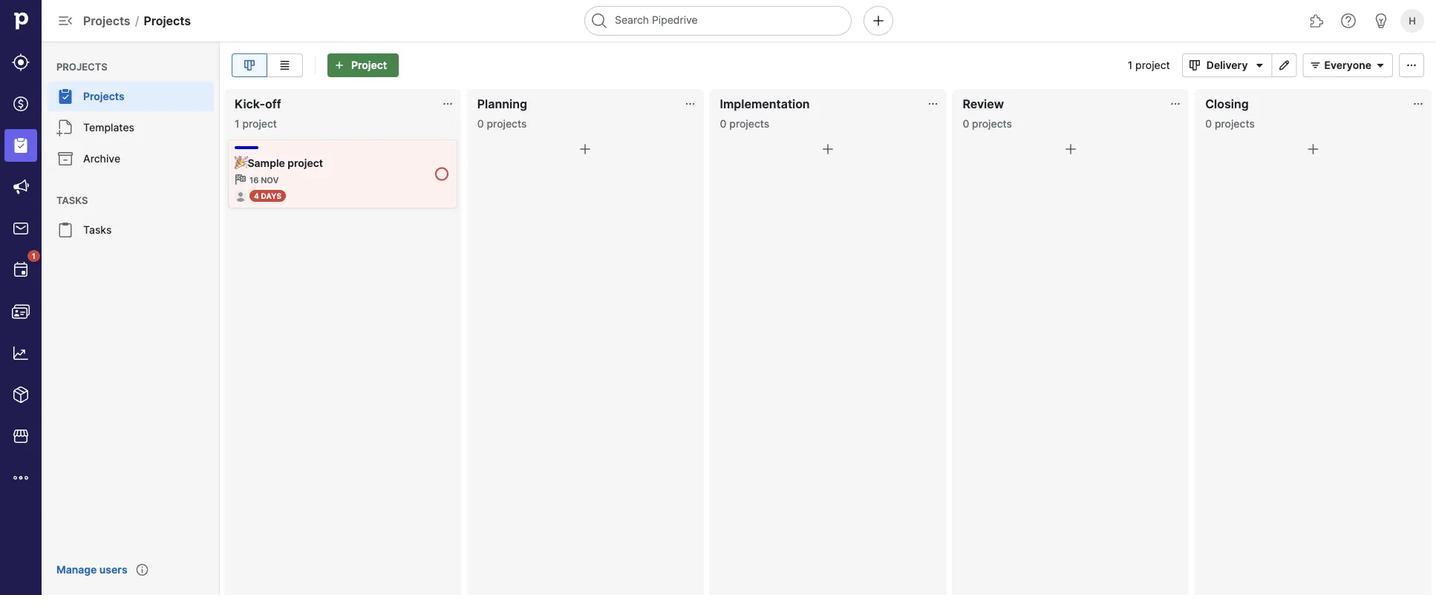 Task type: vqa. For each thing, say whether or not it's contained in the screenshot.
quick help icon
yes



Task type: locate. For each thing, give the bounding box(es) containing it.
0 for closing
[[1206, 117, 1213, 130]]

color secondary rgba image for planning
[[685, 98, 697, 110]]

1 horizontal spatial 1
[[235, 117, 240, 130]]

implementation
[[720, 97, 810, 111]]

tasks link
[[48, 215, 214, 245]]

projects up templates
[[83, 90, 125, 103]]

0 inside implementation 0 projects
[[720, 117, 727, 130]]

projects link
[[48, 82, 214, 111]]

color undefined image left the 'archive'
[[56, 150, 74, 168]]

0 inside the 'review 0 projects'
[[963, 117, 970, 130]]

tasks
[[56, 195, 88, 206], [83, 224, 112, 237]]

0 inside the planning 0 projects
[[478, 117, 484, 130]]

projects down 'implementation'
[[730, 117, 770, 130]]

color primary image
[[1186, 59, 1204, 71], [1252, 59, 1269, 71], [1372, 59, 1390, 71], [1403, 59, 1421, 71], [1062, 140, 1080, 158], [1305, 140, 1323, 158]]

0 down review
[[963, 117, 970, 130]]

manage users button
[[48, 557, 136, 584]]

leads image
[[12, 53, 30, 71]]

0 inside closing 0 projects
[[1206, 117, 1213, 130]]

1 0 from the left
[[478, 117, 484, 130]]

4 0 from the left
[[1206, 117, 1213, 130]]

16
[[250, 176, 259, 185]]

closing
[[1206, 97, 1249, 111]]

tasks up color undefined icon
[[56, 195, 88, 206]]

menu
[[42, 42, 220, 596]]

color undefined image down sales inbox image
[[12, 262, 30, 279]]

4 days
[[254, 192, 282, 201]]

projects inside implementation 0 projects
[[730, 117, 770, 130]]

2 projects from the left
[[730, 117, 770, 130]]

projects for closing
[[1215, 117, 1256, 130]]

16 nov
[[250, 176, 279, 185]]

color primary image
[[1307, 59, 1325, 71], [577, 140, 595, 158], [819, 140, 837, 158]]

color undefined image inside archive link
[[56, 150, 74, 168]]

4
[[254, 192, 259, 201]]

color secondary image
[[235, 174, 247, 186]]

color secondary rgba image
[[442, 98, 454, 110], [685, 98, 697, 110], [928, 98, 939, 110], [1413, 98, 1425, 110]]

color undefined image for templates
[[56, 119, 74, 137]]

menu containing projects
[[42, 42, 220, 596]]

more image
[[12, 470, 30, 487]]

sales inbox image
[[12, 220, 30, 238]]

kick-off 1 project
[[235, 97, 281, 130]]

manage users
[[56, 564, 127, 577]]

projects left the / on the left of the page
[[83, 13, 130, 28]]

everyone
[[1325, 59, 1372, 72]]

1
[[1128, 59, 1133, 72], [235, 117, 240, 130], [32, 252, 36, 261]]

projects inside the 'review 0 projects'
[[973, 117, 1013, 130]]

1 inside menu
[[32, 252, 36, 261]]

color undefined image left templates
[[56, 119, 74, 137]]

3 projects from the left
[[973, 117, 1013, 130]]

closing 0 projects
[[1206, 97, 1256, 130]]

color secondary rgba image for closing
[[1413, 98, 1425, 110]]

color primary image inside everyone button
[[1307, 59, 1325, 71]]

campaigns image
[[12, 178, 30, 196]]

1 horizontal spatial color primary image
[[819, 140, 837, 158]]

color undefined image inside templates link
[[56, 119, 74, 137]]

projects right the / on the left of the page
[[144, 13, 191, 28]]

project
[[1136, 59, 1171, 72], [242, 117, 277, 130], [288, 157, 323, 169]]

0 down closing
[[1206, 117, 1213, 130]]

🎉  sample project
[[235, 157, 323, 169]]

project up color secondary rgba image
[[1136, 59, 1171, 72]]

0 vertical spatial tasks
[[56, 195, 88, 206]]

3 0 from the left
[[963, 117, 970, 130]]

3 color secondary rgba image from the left
[[928, 98, 939, 110]]

1 projects from the left
[[487, 117, 527, 130]]

color undefined image right deals image
[[56, 88, 74, 106]]

projects down review
[[973, 117, 1013, 130]]

projects inside closing 0 projects
[[1215, 117, 1256, 130]]

4 projects from the left
[[1215, 117, 1256, 130]]

color primary image for implementation
[[819, 140, 837, 158]]

4 color secondary rgba image from the left
[[1413, 98, 1425, 110]]

color undefined image
[[56, 221, 74, 239]]

2 horizontal spatial color primary image
[[1307, 59, 1325, 71]]

0 vertical spatial project
[[1136, 59, 1171, 72]]

2 horizontal spatial 1
[[1128, 59, 1133, 72]]

0 down planning
[[478, 117, 484, 130]]

0 down 'implementation'
[[720, 117, 727, 130]]

projects inside the planning 0 projects
[[487, 117, 527, 130]]

0 horizontal spatial color primary image
[[577, 140, 595, 158]]

2 horizontal spatial project
[[1136, 59, 1171, 72]]

color undefined image for projects
[[56, 88, 74, 106]]

users
[[99, 564, 127, 577]]

review
[[963, 97, 1005, 111]]

project right sample
[[288, 157, 323, 169]]

nov
[[261, 176, 279, 185]]

projects down planning
[[487, 117, 527, 130]]

0 horizontal spatial project
[[242, 117, 277, 130]]

0
[[478, 117, 484, 130], [720, 117, 727, 130], [963, 117, 970, 130], [1206, 117, 1213, 130]]

products image
[[12, 386, 30, 404]]

color undefined image
[[56, 88, 74, 106], [56, 119, 74, 137], [56, 150, 74, 168], [12, 262, 30, 279]]

2 color secondary rgba image from the left
[[685, 98, 697, 110]]

project down the kick-
[[242, 117, 277, 130]]

contacts image
[[12, 303, 30, 321]]

1 color secondary rgba image from the left
[[442, 98, 454, 110]]

delivery button
[[1183, 53, 1272, 77]]

0 horizontal spatial 1
[[32, 252, 36, 261]]

projects
[[487, 117, 527, 130], [730, 117, 770, 130], [973, 117, 1013, 130], [1215, 117, 1256, 130]]

menu item
[[0, 125, 42, 166]]

color primary image inside everyone button
[[1372, 59, 1390, 71]]

projects down closing
[[1215, 117, 1256, 130]]

deals image
[[12, 95, 30, 113]]

projects
[[83, 13, 130, 28], [144, 13, 191, 28], [56, 61, 108, 72], [83, 90, 125, 103]]

h button
[[1398, 6, 1428, 36]]

1 vertical spatial 1
[[235, 117, 240, 130]]

1 project
[[1128, 59, 1171, 72]]

2 vertical spatial 1
[[32, 252, 36, 261]]

tasks right color undefined icon
[[83, 224, 112, 237]]

2 0 from the left
[[720, 117, 727, 130]]

color undefined image inside the projects link
[[56, 88, 74, 106]]

1 vertical spatial project
[[242, 117, 277, 130]]

project button
[[328, 53, 399, 77]]

templates link
[[48, 113, 214, 143]]

2 vertical spatial project
[[288, 157, 323, 169]]

0 for planning
[[478, 117, 484, 130]]

planning
[[478, 97, 527, 111]]

0 vertical spatial 1
[[1128, 59, 1133, 72]]

/
[[135, 13, 139, 28]]

quick help image
[[1340, 12, 1358, 30]]

1 horizontal spatial project
[[288, 157, 323, 169]]



Task type: describe. For each thing, give the bounding box(es) containing it.
planning 0 projects
[[478, 97, 527, 130]]

sample
[[248, 157, 285, 169]]

color secondary rgba image for implementation
[[928, 98, 939, 110]]

archive
[[83, 153, 120, 165]]

0 for review
[[963, 117, 970, 130]]

projects inside menu item
[[83, 90, 125, 103]]

color primary image for planning
[[577, 140, 595, 158]]

0 for implementation
[[720, 117, 727, 130]]

1 vertical spatial tasks
[[83, 224, 112, 237]]

projects for planning
[[487, 117, 527, 130]]

board image
[[241, 59, 259, 71]]

projects image
[[12, 137, 30, 155]]

home image
[[10, 10, 32, 32]]

templates
[[83, 121, 134, 134]]

sales assistant image
[[1373, 12, 1391, 30]]

quick add image
[[870, 12, 888, 30]]

color secondary rgba image
[[1170, 98, 1182, 110]]

1 link
[[4, 250, 40, 287]]

menu toggle image
[[56, 12, 74, 30]]

everyone button
[[1304, 53, 1394, 77]]

color primary inverted image
[[331, 59, 348, 71]]

1 inside kick-off 1 project
[[235, 117, 240, 130]]

implementation 0 projects
[[720, 97, 810, 130]]

projects down menu toggle image
[[56, 61, 108, 72]]

marketplace image
[[12, 428, 30, 446]]

1 menu
[[0, 0, 42, 596]]

archive link
[[48, 144, 214, 174]]

edit board image
[[1276, 59, 1294, 71]]

h
[[1410, 15, 1417, 26]]

color undefined image inside 1 link
[[12, 262, 30, 279]]

projects menu item
[[42, 82, 220, 111]]

kick-
[[235, 97, 265, 111]]

1 for 1 project
[[1128, 59, 1133, 72]]

🎉
[[235, 157, 245, 169]]

off
[[265, 97, 281, 111]]

delivery
[[1207, 59, 1249, 72]]

info image
[[136, 565, 148, 577]]

color undefined image for archive
[[56, 150, 74, 168]]

project inside kick-off 1 project
[[242, 117, 277, 130]]

project
[[351, 59, 387, 72]]

projects / projects
[[83, 13, 191, 28]]

1 for 1
[[32, 252, 36, 261]]

list image
[[276, 59, 294, 71]]

projects for review
[[973, 117, 1013, 130]]

manage
[[56, 564, 97, 577]]

projects for implementation
[[730, 117, 770, 130]]

Search Pipedrive field
[[585, 6, 852, 36]]

insights image
[[12, 345, 30, 363]]

days
[[261, 192, 282, 201]]

review 0 projects
[[963, 97, 1013, 130]]

color secondary rgba image for kick-off
[[442, 98, 454, 110]]



